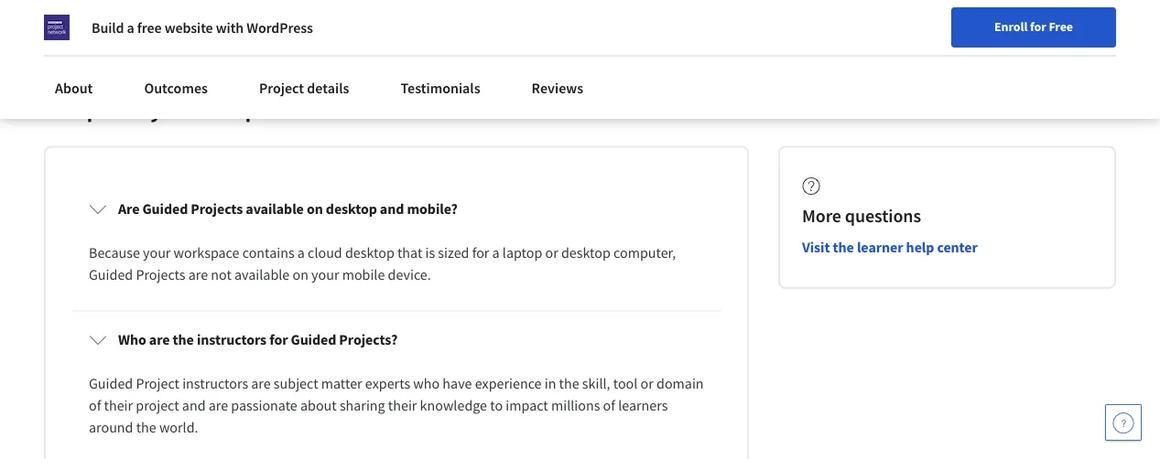 Task type: vqa. For each thing, say whether or not it's contained in the screenshot.
ARE GUIDED PROJECTS AVAILABLE ON DESKTOP AND MOBILE? dropdown button
yes



Task type: describe. For each thing, give the bounding box(es) containing it.
who are the instructors for guided projects? button
[[74, 315, 719, 366]]

device.
[[388, 266, 431, 285]]

2 of from the left
[[603, 397, 616, 416]]

who
[[118, 331, 146, 350]]

desktop up mobile
[[345, 244, 395, 263]]

reviews link
[[521, 68, 595, 108]]

project details link
[[248, 68, 361, 108]]

0 horizontal spatial a
[[127, 18, 134, 37]]

impact
[[506, 397, 549, 416]]

because
[[89, 244, 140, 263]]

enroll
[[995, 18, 1028, 35]]

subject
[[274, 375, 318, 394]]

passionate
[[231, 397, 298, 416]]

about link
[[44, 68, 104, 108]]

1 their from the left
[[104, 397, 133, 416]]

outcomes link
[[133, 68, 219, 108]]

instructors inside guided project instructors are subject matter experts who have experience in the skill, tool or domain of their project and are passionate about sharing their knowledge to impact millions of learners around the world.
[[182, 375, 248, 394]]

free
[[137, 18, 162, 37]]

free
[[1050, 18, 1074, 35]]

because your workspace contains a cloud desktop that is sized for a laptop or desktop computer, guided projects are not available on your mobile device.
[[89, 244, 679, 285]]

tool
[[614, 375, 638, 394]]

guided project instructors are subject matter experts who have experience in the skill, tool or domain of their project and are passionate about sharing their knowledge to impact millions of learners around the world.
[[89, 375, 707, 438]]

contains
[[243, 244, 295, 263]]

matter
[[321, 375, 363, 394]]

enroll for free button
[[952, 7, 1117, 48]]

guided inside because your workspace contains a cloud desktop that is sized for a laptop or desktop computer, guided projects are not available on your mobile device.
[[89, 266, 133, 285]]

project details
[[259, 79, 350, 97]]

workspace
[[174, 244, 240, 263]]

on inside are guided projects available on desktop and mobile? "dropdown button"
[[307, 200, 323, 219]]

2 horizontal spatial a
[[493, 244, 500, 263]]

are inside because your workspace contains a cloud desktop that is sized for a laptop or desktop computer, guided projects are not available on your mobile device.
[[188, 266, 208, 285]]

is
[[426, 244, 435, 263]]

0 horizontal spatial your
[[143, 244, 171, 263]]

and inside "dropdown button"
[[380, 200, 404, 219]]

help center image
[[1113, 412, 1135, 434]]

world.
[[159, 419, 198, 438]]

who
[[414, 375, 440, 394]]

that
[[398, 244, 423, 263]]

build a free website with wordpress
[[92, 18, 313, 37]]

collapsed list
[[68, 177, 726, 460]]

reviews
[[532, 79, 584, 97]]

1 horizontal spatial questions
[[846, 204, 922, 227]]

2 their from the left
[[388, 397, 417, 416]]

website
[[165, 18, 213, 37]]

guided inside are guided projects available on desktop and mobile? "dropdown button"
[[142, 200, 188, 219]]

in
[[545, 375, 557, 394]]

outcomes
[[144, 79, 208, 97]]

about
[[55, 79, 93, 97]]

mobile?
[[407, 200, 458, 219]]

frequently
[[44, 92, 163, 124]]

testimonials link
[[390, 68, 492, 108]]

learners
[[619, 397, 668, 416]]

1 horizontal spatial a
[[298, 244, 305, 263]]

experience
[[475, 375, 542, 394]]

cloud
[[308, 244, 342, 263]]

experts
[[365, 375, 411, 394]]

projects inside are guided projects available on desktop and mobile? "dropdown button"
[[191, 200, 243, 219]]

visit
[[803, 238, 831, 257]]

or inside because your workspace contains a cloud desktop that is sized for a laptop or desktop computer, guided projects are not available on your mobile device.
[[546, 244, 559, 263]]



Task type: locate. For each thing, give the bounding box(es) containing it.
1 horizontal spatial for
[[473, 244, 490, 263]]

or
[[546, 244, 559, 263], [641, 375, 654, 394]]

their
[[104, 397, 133, 416], [388, 397, 417, 416]]

more
[[803, 204, 842, 227]]

available inside because your workspace contains a cloud desktop that is sized for a laptop or desktop computer, guided projects are not available on your mobile device.
[[235, 266, 290, 285]]

guided inside guided project instructors are subject matter experts who have experience in the skill, tool or domain of their project and are passionate about sharing their knowledge to impact millions of learners around the world.
[[89, 375, 133, 394]]

are inside dropdown button
[[149, 331, 170, 350]]

0 vertical spatial project
[[259, 79, 304, 97]]

for inside because your workspace contains a cloud desktop that is sized for a laptop or desktop computer, guided projects are not available on your mobile device.
[[473, 244, 490, 263]]

a
[[127, 18, 134, 37], [298, 244, 305, 263], [493, 244, 500, 263]]

1 horizontal spatial projects
[[191, 200, 243, 219]]

0 vertical spatial for
[[1031, 18, 1047, 35]]

are right who
[[149, 331, 170, 350]]

and inside guided project instructors are subject matter experts who have experience in the skill, tool or domain of their project and are passionate about sharing their knowledge to impact millions of learners around the world.
[[182, 397, 206, 416]]

0 vertical spatial available
[[246, 200, 304, 219]]

have
[[443, 375, 472, 394]]

on
[[307, 200, 323, 219], [293, 266, 309, 285]]

1 horizontal spatial your
[[312, 266, 339, 285]]

the right in
[[560, 375, 580, 394]]

0 horizontal spatial questions
[[237, 92, 344, 124]]

0 horizontal spatial projects
[[136, 266, 186, 285]]

are guided projects available on desktop and mobile?
[[118, 200, 458, 219]]

are
[[188, 266, 208, 285], [149, 331, 170, 350], [251, 375, 271, 394], [209, 397, 228, 416]]

2 vertical spatial for
[[270, 331, 288, 350]]

the right visit
[[833, 238, 855, 257]]

computer,
[[614, 244, 676, 263]]

for left free
[[1031, 18, 1047, 35]]

the down project
[[136, 419, 156, 438]]

1 vertical spatial or
[[641, 375, 654, 394]]

for
[[1031, 18, 1047, 35], [473, 244, 490, 263], [270, 331, 288, 350]]

projects
[[191, 200, 243, 219], [136, 266, 186, 285]]

instructors
[[197, 331, 267, 350], [182, 375, 248, 394]]

projects inside because your workspace contains a cloud desktop that is sized for a laptop or desktop computer, guided projects are not available on your mobile device.
[[136, 266, 186, 285]]

project left details
[[259, 79, 304, 97]]

0 horizontal spatial of
[[89, 397, 101, 416]]

available down contains on the bottom of the page
[[235, 266, 290, 285]]

and up world.
[[182, 397, 206, 416]]

domain
[[657, 375, 704, 394]]

on down cloud
[[293, 266, 309, 285]]

their up around at bottom left
[[104, 397, 133, 416]]

who are the instructors for guided projects?
[[118, 331, 398, 350]]

and
[[380, 200, 404, 219], [182, 397, 206, 416]]

0 vertical spatial or
[[546, 244, 559, 263]]

and left "mobile?" at the left top of page
[[380, 200, 404, 219]]

for inside dropdown button
[[270, 331, 288, 350]]

0 vertical spatial on
[[307, 200, 323, 219]]

show notifications image
[[981, 23, 1003, 45]]

your down cloud
[[312, 266, 339, 285]]

1 vertical spatial questions
[[846, 204, 922, 227]]

the
[[833, 238, 855, 257], [173, 331, 194, 350], [560, 375, 580, 394], [136, 419, 156, 438]]

instructors inside dropdown button
[[197, 331, 267, 350]]

millions
[[552, 397, 601, 416]]

available
[[246, 200, 304, 219], [235, 266, 290, 285]]

around
[[89, 419, 133, 438]]

project inside guided project instructors are subject matter experts who have experience in the skill, tool or domain of their project and are passionate about sharing their knowledge to impact millions of learners around the world.
[[136, 375, 180, 394]]

about
[[301, 397, 337, 416]]

0 vertical spatial and
[[380, 200, 404, 219]]

desktop left the computer,
[[562, 244, 611, 263]]

project up project
[[136, 375, 180, 394]]

are up passionate
[[251, 375, 271, 394]]

0 vertical spatial questions
[[237, 92, 344, 124]]

1 vertical spatial available
[[235, 266, 290, 285]]

0 horizontal spatial project
[[136, 375, 180, 394]]

help
[[907, 238, 935, 257]]

2 horizontal spatial for
[[1031, 18, 1047, 35]]

1 vertical spatial your
[[312, 266, 339, 285]]

desktop
[[326, 200, 377, 219], [345, 244, 395, 263], [562, 244, 611, 263]]

1 vertical spatial instructors
[[182, 375, 248, 394]]

available up contains on the bottom of the page
[[246, 200, 304, 219]]

None search field
[[247, 11, 430, 48]]

coursera project network image
[[44, 15, 70, 40]]

1 horizontal spatial project
[[259, 79, 304, 97]]

or inside guided project instructors are subject matter experts who have experience in the skill, tool or domain of their project and are passionate about sharing their knowledge to impact millions of learners around the world.
[[641, 375, 654, 394]]

their down the experts
[[388, 397, 417, 416]]

not
[[211, 266, 232, 285]]

skill,
[[583, 375, 611, 394]]

desktop up cloud
[[326, 200, 377, 219]]

projects up workspace
[[191, 200, 243, 219]]

project
[[136, 397, 179, 416]]

are left the not
[[188, 266, 208, 285]]

a left free
[[127, 18, 134, 37]]

center
[[938, 238, 978, 257]]

1 horizontal spatial their
[[388, 397, 417, 416]]

asked
[[168, 92, 232, 124]]

1 horizontal spatial or
[[641, 375, 654, 394]]

instructors down the not
[[197, 331, 267, 350]]

frequently asked questions
[[44, 92, 344, 124]]

on inside because your workspace contains a cloud desktop that is sized for a laptop or desktop computer, guided projects are not available on your mobile device.
[[293, 266, 309, 285]]

visit the learner help center
[[803, 238, 978, 257]]

of up around at bottom left
[[89, 397, 101, 416]]

are
[[118, 200, 140, 219]]

guided
[[142, 200, 188, 219], [89, 266, 133, 285], [291, 331, 337, 350], [89, 375, 133, 394]]

sharing
[[340, 397, 385, 416]]

guided inside who are the instructors for guided projects? dropdown button
[[291, 331, 337, 350]]

testimonials
[[401, 79, 481, 97]]

build
[[92, 18, 124, 37]]

for right sized
[[473, 244, 490, 263]]

projects down workspace
[[136, 266, 186, 285]]

are left passionate
[[209, 397, 228, 416]]

instructors up passionate
[[182, 375, 248, 394]]

1 horizontal spatial of
[[603, 397, 616, 416]]

to
[[490, 397, 503, 416]]

projects?
[[339, 331, 398, 350]]

sized
[[438, 244, 470, 263]]

a left cloud
[[298, 244, 305, 263]]

questions
[[237, 92, 344, 124], [846, 204, 922, 227]]

are guided projects available on desktop and mobile? button
[[74, 184, 719, 235]]

guided right the are
[[142, 200, 188, 219]]

or right the laptop
[[546, 244, 559, 263]]

a left the laptop
[[493, 244, 500, 263]]

guided down because
[[89, 266, 133, 285]]

1 of from the left
[[89, 397, 101, 416]]

0 vertical spatial your
[[143, 244, 171, 263]]

0 vertical spatial instructors
[[197, 331, 267, 350]]

project
[[259, 79, 304, 97], [136, 375, 180, 394]]

knowledge
[[420, 397, 488, 416]]

more questions
[[803, 204, 922, 227]]

the inside dropdown button
[[173, 331, 194, 350]]

of
[[89, 397, 101, 416], [603, 397, 616, 416]]

of down the skill,
[[603, 397, 616, 416]]

1 vertical spatial on
[[293, 266, 309, 285]]

laptop
[[503, 244, 543, 263]]

0 horizontal spatial for
[[270, 331, 288, 350]]

1 vertical spatial and
[[182, 397, 206, 416]]

available inside "dropdown button"
[[246, 200, 304, 219]]

desktop inside are guided projects available on desktop and mobile? "dropdown button"
[[326, 200, 377, 219]]

visit the learner help center link
[[803, 238, 978, 257]]

1 horizontal spatial and
[[380, 200, 404, 219]]

mobile
[[342, 266, 385, 285]]

on up cloud
[[307, 200, 323, 219]]

learner
[[858, 238, 904, 257]]

coursera image
[[15, 15, 131, 44]]

questions down wordpress
[[237, 92, 344, 124]]

wordpress
[[247, 18, 313, 37]]

questions up learner
[[846, 204, 922, 227]]

for up the subject
[[270, 331, 288, 350]]

the right who
[[173, 331, 194, 350]]

guided up around at bottom left
[[89, 375, 133, 394]]

0 horizontal spatial their
[[104, 397, 133, 416]]

with
[[216, 18, 244, 37]]

enroll for free
[[995, 18, 1074, 35]]

details
[[307, 79, 350, 97]]

1 vertical spatial project
[[136, 375, 180, 394]]

1 vertical spatial projects
[[136, 266, 186, 285]]

for inside button
[[1031, 18, 1047, 35]]

1 vertical spatial for
[[473, 244, 490, 263]]

guided up the subject
[[291, 331, 337, 350]]

your right because
[[143, 244, 171, 263]]

your
[[143, 244, 171, 263], [312, 266, 339, 285]]

0 vertical spatial projects
[[191, 200, 243, 219]]

or right the tool
[[641, 375, 654, 394]]

0 horizontal spatial or
[[546, 244, 559, 263]]

0 horizontal spatial and
[[182, 397, 206, 416]]



